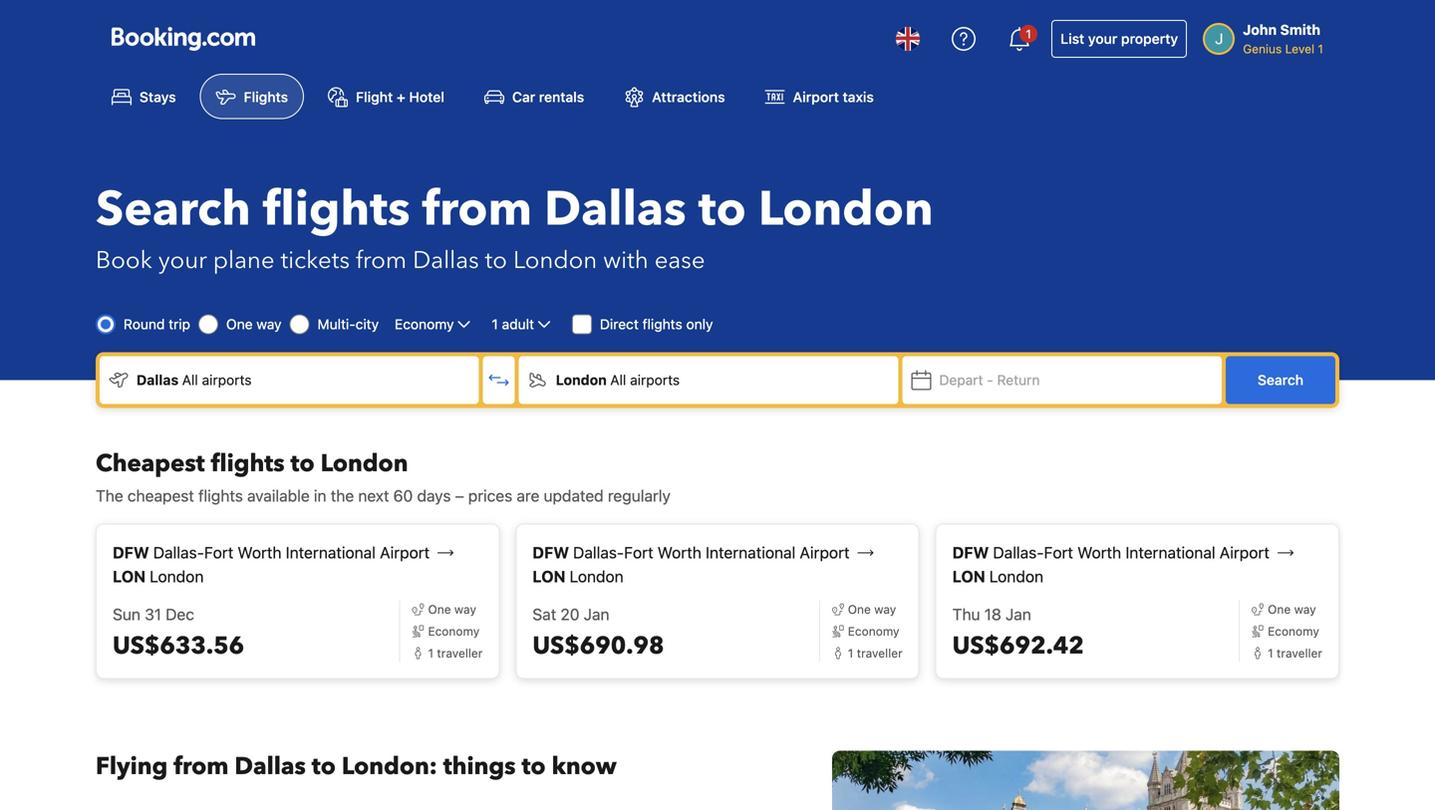 Task type: vqa. For each thing, say whether or not it's contained in the screenshot.
middle Dfw Dallas-Fort Worth International Airport
yes



Task type: describe. For each thing, give the bounding box(es) containing it.
sat 20 jan us$690.98
[[533, 605, 664, 663]]

london inside cheapest flights to london the cheapest flights available in the next 60 days – prices are updated regularly
[[321, 447, 408, 480]]

dfw for us$633.56
[[113, 543, 149, 562]]

round
[[124, 316, 165, 332]]

list your property
[[1061, 30, 1178, 47]]

flights left available
[[198, 486, 243, 505]]

flights for direct
[[643, 316, 683, 332]]

the
[[331, 486, 354, 505]]

1 traveller for us$690.98
[[848, 646, 903, 660]]

way for us$690.98
[[874, 602, 896, 616]]

your inside search flights from dallas to london book your plane tickets from dallas to london with ease
[[158, 244, 207, 277]]

lon london for us$690.98
[[533, 567, 624, 586]]

traveller for us$690.98
[[857, 646, 903, 660]]

1 adult
[[492, 316, 534, 332]]

dec
[[166, 605, 194, 624]]

dfw dallas-fort worth international airport for us$692.42
[[953, 543, 1270, 562]]

economy for us$692.42
[[1268, 624, 1320, 638]]

depart
[[939, 372, 983, 388]]

plane
[[213, 244, 275, 277]]

1 button
[[996, 15, 1044, 63]]

1 traveller for us$633.56
[[428, 646, 483, 660]]

flight + hotel link
[[312, 74, 460, 119]]

flights for search
[[263, 177, 410, 242]]

1 inside button
[[1026, 27, 1032, 41]]

london all airports
[[556, 372, 680, 388]]

multi-
[[318, 316, 356, 332]]

jan for us$690.98
[[584, 605, 610, 624]]

thu
[[953, 605, 980, 624]]

direct flights only
[[600, 316, 713, 332]]

dfw dallas-fort worth international airport for us$633.56
[[113, 543, 430, 562]]

are
[[517, 486, 540, 505]]

booking.com online hotel reservations image
[[112, 27, 255, 51]]

rentals
[[539, 88, 584, 105]]

dallas- for us$692.42
[[993, 543, 1044, 562]]

airport for us$633.56
[[380, 543, 430, 562]]

cheapest
[[96, 447, 205, 480]]

things
[[443, 750, 516, 783]]

flying from dallas to london: things to know
[[96, 750, 617, 783]]

airport taxis link
[[749, 74, 890, 119]]

a beautiful view of london. image
[[832, 751, 1340, 810]]

1 horizontal spatial from
[[356, 244, 407, 277]]

list your property link
[[1052, 20, 1187, 58]]

flights
[[244, 88, 288, 105]]

level
[[1285, 42, 1315, 56]]

days
[[417, 486, 451, 505]]

search for search flights from dallas to london book your plane tickets from dallas to london with ease
[[96, 177, 251, 242]]

search button
[[1226, 356, 1336, 404]]

stays link
[[96, 74, 192, 119]]

search flights from dallas to london book your plane tickets from dallas to london with ease
[[96, 177, 934, 277]]

economy for us$633.56
[[428, 624, 480, 638]]

0 vertical spatial from
[[422, 177, 532, 242]]

one way for us$633.56
[[428, 602, 476, 616]]

flights link
[[200, 74, 304, 119]]

fort for us$633.56
[[204, 543, 234, 562]]

lon london for us$692.42
[[953, 567, 1044, 586]]

return
[[997, 372, 1040, 388]]

lon for us$692.42
[[953, 567, 986, 586]]

regularly
[[608, 486, 671, 505]]

search for search
[[1258, 372, 1304, 388]]

airport taxis
[[793, 88, 874, 105]]

60
[[393, 486, 413, 505]]

available
[[247, 486, 310, 505]]

prices
[[468, 486, 513, 505]]

property
[[1121, 30, 1178, 47]]

to inside cheapest flights to london the cheapest flights available in the next 60 days – prices are updated regularly
[[291, 447, 315, 480]]

the
[[96, 486, 123, 505]]

dallas- for us$633.56
[[153, 543, 204, 562]]

jan for us$692.42
[[1006, 605, 1031, 624]]

worth for us$690.98
[[658, 543, 702, 562]]

flights for cheapest
[[211, 447, 285, 480]]

sun 31 dec us$633.56
[[113, 605, 244, 663]]

trip
[[169, 316, 190, 332]]

us$690.98
[[533, 630, 664, 663]]

worth for us$692.42
[[1078, 543, 1122, 562]]

car
[[512, 88, 535, 105]]

smith
[[1280, 21, 1321, 38]]

tickets
[[281, 244, 350, 277]]

one for us$692.42
[[1268, 602, 1291, 616]]

cheapest flights to london the cheapest flights available in the next 60 days – prices are updated regularly
[[96, 447, 671, 505]]

in
[[314, 486, 326, 505]]

–
[[455, 486, 464, 505]]

car rentals link
[[468, 74, 600, 119]]

1 inside john smith genius level 1
[[1318, 42, 1324, 56]]

depart - return button
[[902, 356, 1222, 404]]

international for us$633.56
[[286, 543, 376, 562]]

only
[[686, 316, 713, 332]]

cheapest
[[128, 486, 194, 505]]

adult
[[502, 316, 534, 332]]



Task type: locate. For each thing, give the bounding box(es) containing it.
dfw down the the
[[113, 543, 149, 562]]

2 horizontal spatial 1 traveller
[[1268, 646, 1323, 660]]

dallas
[[544, 177, 686, 242], [413, 244, 479, 277], [137, 372, 179, 388], [235, 750, 306, 783]]

all down direct
[[610, 372, 626, 388]]

2 horizontal spatial fort
[[1044, 543, 1073, 562]]

worth
[[238, 543, 282, 562], [658, 543, 702, 562], [1078, 543, 1122, 562]]

2 jan from the left
[[1006, 605, 1031, 624]]

sun
[[113, 605, 140, 624]]

0 horizontal spatial dfw
[[113, 543, 149, 562]]

0 horizontal spatial lon
[[113, 567, 146, 586]]

jan inside thu 18 jan us$692.42
[[1006, 605, 1031, 624]]

economy for us$690.98
[[848, 624, 900, 638]]

0 horizontal spatial international
[[286, 543, 376, 562]]

all down the trip
[[182, 372, 198, 388]]

one for us$690.98
[[848, 602, 871, 616]]

1 dallas- from the left
[[153, 543, 204, 562]]

all for dallas
[[182, 372, 198, 388]]

dallas- down cheapest
[[153, 543, 204, 562]]

car rentals
[[512, 88, 584, 105]]

dfw down are
[[533, 543, 569, 562]]

depart - return
[[939, 372, 1040, 388]]

lon for us$690.98
[[533, 567, 566, 586]]

us$692.42
[[953, 630, 1084, 663]]

fort for us$692.42
[[1044, 543, 1073, 562]]

flights
[[263, 177, 410, 242], [643, 316, 683, 332], [211, 447, 285, 480], [198, 486, 243, 505]]

lon london up 20
[[533, 567, 624, 586]]

economy
[[395, 316, 454, 332], [428, 624, 480, 638], [848, 624, 900, 638], [1268, 624, 1320, 638]]

1 horizontal spatial dallas-
[[573, 543, 624, 562]]

1 horizontal spatial dfw dallas-fort worth international airport
[[533, 543, 850, 562]]

flights inside search flights from dallas to london book your plane tickets from dallas to london with ease
[[263, 177, 410, 242]]

1 traveller
[[428, 646, 483, 660], [848, 646, 903, 660], [1268, 646, 1323, 660]]

0 horizontal spatial your
[[158, 244, 207, 277]]

multi-city
[[318, 316, 379, 332]]

fort for us$690.98
[[624, 543, 653, 562]]

all
[[182, 372, 198, 388], [610, 372, 626, 388]]

international for us$692.42
[[1126, 543, 1216, 562]]

1 vertical spatial search
[[1258, 372, 1304, 388]]

one way for us$692.42
[[1268, 602, 1316, 616]]

18
[[985, 605, 1002, 624]]

3 traveller from the left
[[1277, 646, 1323, 660]]

2 fort from the left
[[624, 543, 653, 562]]

0 horizontal spatial all
[[182, 372, 198, 388]]

1 horizontal spatial fort
[[624, 543, 653, 562]]

1 vertical spatial from
[[356, 244, 407, 277]]

search
[[96, 177, 251, 242], [1258, 372, 1304, 388]]

2 lon london from the left
[[533, 567, 624, 586]]

london:
[[342, 750, 437, 783]]

city
[[356, 316, 379, 332]]

0 horizontal spatial search
[[96, 177, 251, 242]]

airports for dallas all airports
[[202, 372, 252, 388]]

thu 18 jan us$692.42
[[953, 605, 1084, 663]]

1 fort from the left
[[204, 543, 234, 562]]

2 horizontal spatial from
[[422, 177, 532, 242]]

+
[[397, 88, 405, 105]]

stays
[[140, 88, 176, 105]]

2 dallas- from the left
[[573, 543, 624, 562]]

one
[[226, 316, 253, 332], [428, 602, 451, 616], [848, 602, 871, 616], [1268, 602, 1291, 616]]

1 horizontal spatial lon london
[[533, 567, 624, 586]]

0 vertical spatial your
[[1088, 30, 1118, 47]]

2 horizontal spatial dfw dallas-fort worth international airport
[[953, 543, 1270, 562]]

0 horizontal spatial lon london
[[113, 567, 204, 586]]

next
[[358, 486, 389, 505]]

1 horizontal spatial 1 traveller
[[848, 646, 903, 660]]

1 horizontal spatial airports
[[630, 372, 680, 388]]

one way
[[226, 316, 282, 332], [428, 602, 476, 616], [848, 602, 896, 616], [1268, 602, 1316, 616]]

your inside "link"
[[1088, 30, 1118, 47]]

dfw dallas-fort worth international airport
[[113, 543, 430, 562], [533, 543, 850, 562], [953, 543, 1270, 562]]

fort down regularly
[[624, 543, 653, 562]]

3 worth from the left
[[1078, 543, 1122, 562]]

dfw up thu
[[953, 543, 989, 562]]

flying
[[96, 750, 168, 783]]

traveller
[[437, 646, 483, 660], [857, 646, 903, 660], [1277, 646, 1323, 660]]

jan inside sat 20 jan us$690.98
[[584, 605, 610, 624]]

2 dfw dallas-fort worth international airport from the left
[[533, 543, 850, 562]]

1 vertical spatial your
[[158, 244, 207, 277]]

1 all from the left
[[182, 372, 198, 388]]

dallas- down updated
[[573, 543, 624, 562]]

search inside search flights from dallas to london book your plane tickets from dallas to london with ease
[[96, 177, 251, 242]]

round trip
[[124, 316, 190, 332]]

2 airports from the left
[[630, 372, 680, 388]]

book
[[96, 244, 152, 277]]

one way for us$690.98
[[848, 602, 896, 616]]

1 dfw dallas-fort worth international airport from the left
[[113, 543, 430, 562]]

john smith genius level 1
[[1243, 21, 1324, 56]]

ease
[[655, 244, 705, 277]]

dallas all airports
[[137, 372, 252, 388]]

dfw
[[113, 543, 149, 562], [533, 543, 569, 562], [953, 543, 989, 562]]

-
[[987, 372, 994, 388]]

john
[[1243, 21, 1277, 38]]

lon london up 18
[[953, 567, 1044, 586]]

airport for us$690.98
[[800, 543, 850, 562]]

flight
[[356, 88, 393, 105]]

international for us$690.98
[[706, 543, 796, 562]]

3 international from the left
[[1126, 543, 1216, 562]]

2 dfw from the left
[[533, 543, 569, 562]]

list
[[1061, 30, 1085, 47]]

1 international from the left
[[286, 543, 376, 562]]

lon
[[113, 567, 146, 586], [533, 567, 566, 586], [953, 567, 986, 586]]

1 adult button
[[490, 312, 556, 336]]

2 horizontal spatial dfw
[[953, 543, 989, 562]]

fort
[[204, 543, 234, 562], [624, 543, 653, 562], [1044, 543, 1073, 562]]

3 dfw from the left
[[953, 543, 989, 562]]

traveller for us$692.42
[[1277, 646, 1323, 660]]

0 horizontal spatial from
[[174, 750, 229, 783]]

2 horizontal spatial worth
[[1078, 543, 1122, 562]]

to left know
[[522, 750, 546, 783]]

0 horizontal spatial dallas-
[[153, 543, 204, 562]]

1 lon london from the left
[[113, 567, 204, 586]]

2 worth from the left
[[658, 543, 702, 562]]

dfw for us$692.42
[[953, 543, 989, 562]]

0 horizontal spatial worth
[[238, 543, 282, 562]]

lon for us$633.56
[[113, 567, 146, 586]]

us$633.56
[[113, 630, 244, 663]]

20
[[561, 605, 580, 624]]

worth for us$633.56
[[238, 543, 282, 562]]

1 traveller from the left
[[437, 646, 483, 660]]

2 horizontal spatial lon london
[[953, 567, 1044, 586]]

1 horizontal spatial lon
[[533, 567, 566, 586]]

2 international from the left
[[706, 543, 796, 562]]

2 horizontal spatial traveller
[[1277, 646, 1323, 660]]

lon london for us$633.56
[[113, 567, 204, 586]]

3 1 traveller from the left
[[1268, 646, 1323, 660]]

attractions link
[[608, 74, 741, 119]]

1 horizontal spatial your
[[1088, 30, 1118, 47]]

way for us$633.56
[[454, 602, 476, 616]]

2 traveller from the left
[[857, 646, 903, 660]]

hotel
[[409, 88, 444, 105]]

0 horizontal spatial dfw dallas-fort worth international airport
[[113, 543, 430, 562]]

2 lon from the left
[[533, 567, 566, 586]]

1 traveller for us$692.42
[[1268, 646, 1323, 660]]

dallas- for us$690.98
[[573, 543, 624, 562]]

lon up thu
[[953, 567, 986, 586]]

way for us$692.42
[[1294, 602, 1316, 616]]

1 lon from the left
[[113, 567, 146, 586]]

from
[[422, 177, 532, 242], [356, 244, 407, 277], [174, 750, 229, 783]]

0 horizontal spatial jan
[[584, 605, 610, 624]]

genius
[[1243, 42, 1282, 56]]

1 horizontal spatial search
[[1258, 372, 1304, 388]]

flights left only
[[643, 316, 683, 332]]

lon up sat
[[533, 567, 566, 586]]

search inside search button
[[1258, 372, 1304, 388]]

2 horizontal spatial dallas-
[[993, 543, 1044, 562]]

flights up tickets
[[263, 177, 410, 242]]

3 lon london from the left
[[953, 567, 1044, 586]]

1
[[1026, 27, 1032, 41], [1318, 42, 1324, 56], [492, 316, 498, 332], [428, 646, 434, 660], [848, 646, 854, 660], [1268, 646, 1274, 660]]

1 horizontal spatial worth
[[658, 543, 702, 562]]

to up in
[[291, 447, 315, 480]]

0 horizontal spatial fort
[[204, 543, 234, 562]]

dfw for us$690.98
[[533, 543, 569, 562]]

fort up thu 18 jan us$692.42
[[1044, 543, 1073, 562]]

know
[[552, 750, 617, 783]]

airport for us$692.42
[[1220, 543, 1270, 562]]

jan right 18
[[1006, 605, 1031, 624]]

1 horizontal spatial international
[[706, 543, 796, 562]]

with
[[603, 244, 649, 277]]

to up 1 adult
[[485, 244, 507, 277]]

0 horizontal spatial traveller
[[437, 646, 483, 660]]

lon london
[[113, 567, 204, 586], [533, 567, 624, 586], [953, 567, 1044, 586]]

international
[[286, 543, 376, 562], [706, 543, 796, 562], [1126, 543, 1216, 562]]

your right book
[[158, 244, 207, 277]]

1 inside dropdown button
[[492, 316, 498, 332]]

2 all from the left
[[610, 372, 626, 388]]

2 vertical spatial from
[[174, 750, 229, 783]]

2 horizontal spatial international
[[1126, 543, 1216, 562]]

one for us$633.56
[[428, 602, 451, 616]]

3 lon from the left
[[953, 567, 986, 586]]

airports
[[202, 372, 252, 388], [630, 372, 680, 388]]

31
[[145, 605, 161, 624]]

jan right 20
[[584, 605, 610, 624]]

airport
[[793, 88, 839, 105], [380, 543, 430, 562], [800, 543, 850, 562], [1220, 543, 1270, 562]]

to up ease
[[698, 177, 746, 242]]

1 horizontal spatial traveller
[[857, 646, 903, 660]]

updated
[[544, 486, 604, 505]]

1 horizontal spatial dfw
[[533, 543, 569, 562]]

0 horizontal spatial 1 traveller
[[428, 646, 483, 660]]

jan
[[584, 605, 610, 624], [1006, 605, 1031, 624]]

1 airports from the left
[[202, 372, 252, 388]]

3 fort from the left
[[1044, 543, 1073, 562]]

fort up sun 31 dec us$633.56
[[204, 543, 234, 562]]

dallas- up 18
[[993, 543, 1044, 562]]

1 horizontal spatial jan
[[1006, 605, 1031, 624]]

direct
[[600, 316, 639, 332]]

airports for london all airports
[[630, 372, 680, 388]]

flight + hotel
[[356, 88, 444, 105]]

flights up available
[[211, 447, 285, 480]]

lon london up 31
[[113, 567, 204, 586]]

lon up sun
[[113, 567, 146, 586]]

traveller for us$633.56
[[437, 646, 483, 660]]

2 horizontal spatial lon
[[953, 567, 986, 586]]

0 horizontal spatial airports
[[202, 372, 252, 388]]

to left london:
[[312, 750, 336, 783]]

2 1 traveller from the left
[[848, 646, 903, 660]]

1 jan from the left
[[584, 605, 610, 624]]

taxis
[[843, 88, 874, 105]]

dfw dallas-fort worth international airport for us$690.98
[[533, 543, 850, 562]]

to
[[698, 177, 746, 242], [485, 244, 507, 277], [291, 447, 315, 480], [312, 750, 336, 783], [522, 750, 546, 783]]

1 worth from the left
[[238, 543, 282, 562]]

3 dallas- from the left
[[993, 543, 1044, 562]]

1 dfw from the left
[[113, 543, 149, 562]]

all for london
[[610, 372, 626, 388]]

1 1 traveller from the left
[[428, 646, 483, 660]]

sat
[[533, 605, 556, 624]]

london
[[758, 177, 934, 242], [513, 244, 597, 277], [556, 372, 607, 388], [321, 447, 408, 480], [150, 567, 204, 586], [570, 567, 624, 586], [990, 567, 1044, 586]]

1 horizontal spatial all
[[610, 372, 626, 388]]

0 vertical spatial search
[[96, 177, 251, 242]]

3 dfw dallas-fort worth international airport from the left
[[953, 543, 1270, 562]]

your right list
[[1088, 30, 1118, 47]]

attractions
[[652, 88, 725, 105]]



